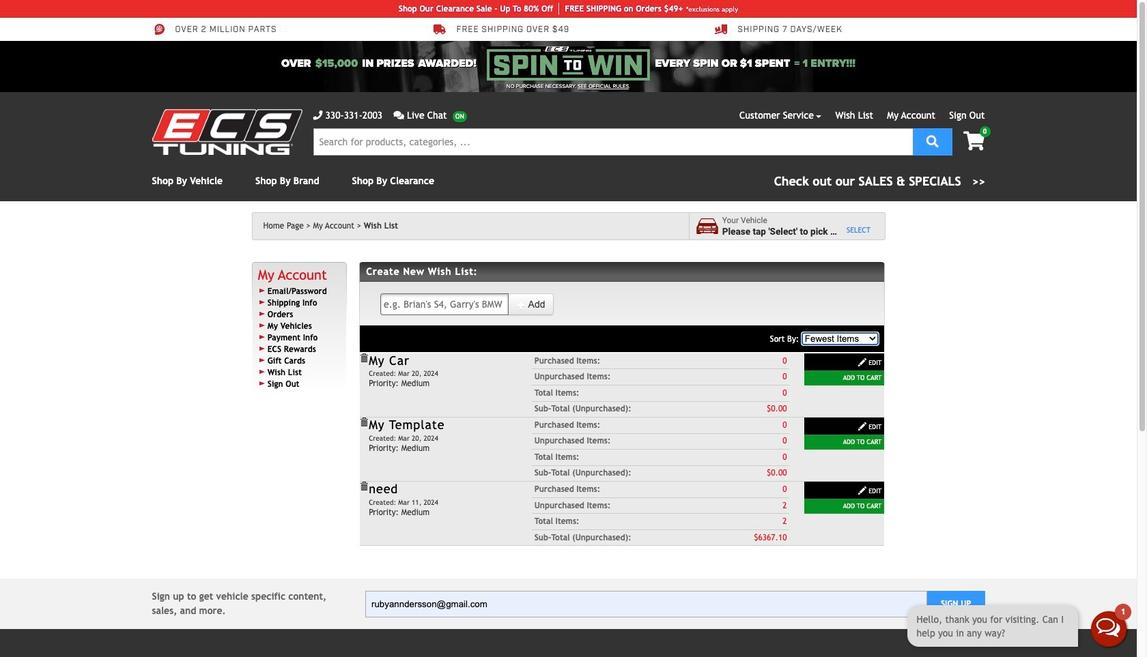 Task type: locate. For each thing, give the bounding box(es) containing it.
shopping cart image
[[964, 132, 985, 151]]

ecs tuning image
[[152, 109, 302, 155]]

Search text field
[[313, 128, 913, 156]]

1 vertical spatial delete image
[[359, 418, 369, 428]]

1 horizontal spatial white image
[[858, 358, 868, 367]]

0 vertical spatial white image
[[858, 422, 868, 432]]

0 horizontal spatial white image
[[517, 301, 526, 310]]

1 delete image from the top
[[359, 354, 369, 363]]

1 vertical spatial white image
[[858, 358, 868, 367]]

white image for first delete icon from the bottom
[[858, 422, 868, 432]]

2 white image from the top
[[858, 486, 868, 496]]

white image for delete image
[[858, 486, 868, 496]]

phone image
[[313, 111, 323, 120]]

white image
[[858, 422, 868, 432], [858, 486, 868, 496]]

0 vertical spatial delete image
[[359, 354, 369, 363]]

1 vertical spatial white image
[[858, 486, 868, 496]]

1 white image from the top
[[858, 422, 868, 432]]

white image
[[517, 301, 526, 310], [858, 358, 868, 367]]

Email email field
[[365, 591, 927, 618]]

delete image
[[359, 354, 369, 363], [359, 418, 369, 428]]



Task type: vqa. For each thing, say whether or not it's contained in the screenshot.
Add to Wish List icon
no



Task type: describe. For each thing, give the bounding box(es) containing it.
delete image
[[359, 482, 369, 492]]

2 delete image from the top
[[359, 418, 369, 428]]

ecs tuning 'spin to win' contest logo image
[[487, 46, 650, 81]]

0 vertical spatial white image
[[517, 301, 526, 310]]

search image
[[927, 135, 939, 147]]

comments image
[[394, 111, 404, 120]]

e.g. Brian's S4, Garry's BMW E92...etc text field
[[380, 294, 509, 316]]



